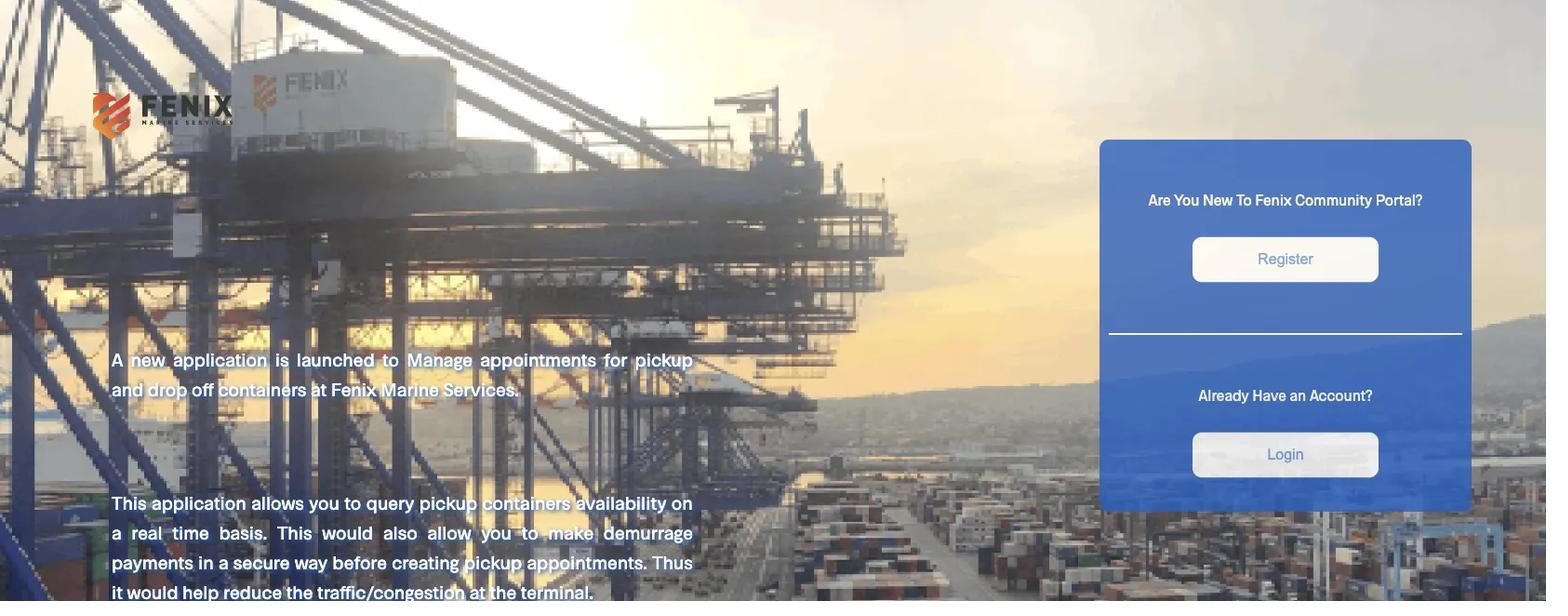 Task type: locate. For each thing, give the bounding box(es) containing it.
would up the before
[[322, 521, 373, 544]]

0 horizontal spatial containers
[[218, 378, 307, 400]]

0 vertical spatial fenix
[[1256, 190, 1292, 208]]

0 horizontal spatial at
[[311, 378, 327, 400]]

0 horizontal spatial a
[[112, 521, 122, 544]]

new
[[131, 348, 165, 370]]

thus
[[653, 551, 693, 573]]

register button
[[1193, 237, 1379, 282]]

are you new to fenix community portal?
[[1149, 190, 1423, 208]]

the left terminal.
[[490, 581, 517, 601]]

1 vertical spatial to
[[345, 491, 361, 514]]

1 horizontal spatial fenix
[[1256, 190, 1292, 208]]

allow
[[428, 521, 472, 544]]

availability
[[576, 491, 667, 514]]

traffic/congestion
[[317, 581, 465, 601]]

1 vertical spatial at
[[470, 581, 486, 601]]

appointments.
[[527, 551, 648, 573]]

containers inside this application allows you to query pickup containers availability on a real time basis. this would also allow you to make demurrage payments in a secure way before creating pickup appointments. thus it would help reduce the traffic/congestion at the terminal.
[[483, 491, 571, 514]]

community
[[1296, 190, 1373, 208]]

to inside a new application is launched to manage appointments for pickup and drop off containers at fenix marine services.
[[383, 348, 399, 370]]

query
[[367, 491, 414, 514]]

fenix inside a new application is launched to manage appointments for pickup and drop off containers at fenix marine services.
[[331, 378, 377, 400]]

containers up make on the bottom left
[[483, 491, 571, 514]]

new
[[1203, 190, 1234, 208]]

register
[[1259, 251, 1314, 268]]

a right in
[[219, 551, 229, 573]]

0 vertical spatial you
[[309, 491, 340, 514]]

the down way
[[286, 581, 313, 601]]

at down allow
[[470, 581, 486, 601]]

application inside a new application is launched to manage appointments for pickup and drop off containers at fenix marine services.
[[173, 348, 268, 370]]

1 horizontal spatial to
[[383, 348, 399, 370]]

1 horizontal spatial a
[[219, 551, 229, 573]]

0 vertical spatial would
[[322, 521, 373, 544]]

0 horizontal spatial to
[[345, 491, 361, 514]]

to left query
[[345, 491, 361, 514]]

a
[[112, 521, 122, 544], [219, 551, 229, 573]]

would
[[322, 521, 373, 544], [127, 581, 178, 601]]

0 horizontal spatial would
[[127, 581, 178, 601]]

you
[[1175, 190, 1200, 208]]

fenix down launched at the left
[[331, 378, 377, 400]]

this application allows you to query pickup containers availability on a real time basis. this would also allow you to make demurrage payments in a secure way before creating pickup appointments. thus it would help reduce the traffic/congestion at the terminal.
[[112, 491, 693, 601]]

have
[[1253, 386, 1287, 403]]

0 vertical spatial at
[[311, 378, 327, 400]]

1 vertical spatial you
[[482, 521, 512, 544]]

0 horizontal spatial fenix
[[331, 378, 377, 400]]

this
[[112, 491, 147, 514], [277, 521, 312, 544]]

to
[[383, 348, 399, 370], [345, 491, 361, 514], [522, 521, 539, 544]]

1 vertical spatial this
[[277, 521, 312, 544]]

1 horizontal spatial this
[[277, 521, 312, 544]]

1 horizontal spatial would
[[322, 521, 373, 544]]

manage
[[407, 348, 473, 370]]

at down launched at the left
[[311, 378, 327, 400]]

0 vertical spatial to
[[383, 348, 399, 370]]

pickup
[[635, 348, 693, 370], [420, 491, 478, 514], [464, 551, 522, 573]]

before
[[333, 551, 387, 573]]

services.
[[443, 378, 519, 400]]

you right allows
[[309, 491, 340, 514]]

0 horizontal spatial this
[[112, 491, 147, 514]]

would down payments
[[127, 581, 178, 601]]

drop
[[148, 378, 187, 400]]

a
[[112, 348, 123, 370]]

1 vertical spatial containers
[[483, 491, 571, 514]]

to
[[1237, 190, 1252, 208]]

creating
[[392, 551, 459, 573]]

1 horizontal spatial at
[[470, 581, 486, 601]]

0 horizontal spatial you
[[309, 491, 340, 514]]

the
[[286, 581, 313, 601], [490, 581, 517, 601]]

1 horizontal spatial containers
[[483, 491, 571, 514]]

this up way
[[277, 521, 312, 544]]

in
[[198, 551, 214, 573]]

fenix right the to
[[1256, 190, 1292, 208]]

0 vertical spatial pickup
[[635, 348, 693, 370]]

application up the off
[[173, 348, 268, 370]]

0 horizontal spatial the
[[286, 581, 313, 601]]

containers down is at bottom
[[218, 378, 307, 400]]

1 vertical spatial fenix
[[331, 378, 377, 400]]

1 vertical spatial application
[[152, 491, 246, 514]]

pickup right for
[[635, 348, 693, 370]]

a left real
[[112, 521, 122, 544]]

way
[[295, 551, 328, 573]]

application
[[173, 348, 268, 370], [152, 491, 246, 514]]

fenix
[[1256, 190, 1292, 208], [331, 378, 377, 400]]

containers
[[218, 378, 307, 400], [483, 491, 571, 514]]

0 vertical spatial application
[[173, 348, 268, 370]]

appointments
[[481, 348, 597, 370]]

1 horizontal spatial the
[[490, 581, 517, 601]]

2 horizontal spatial to
[[522, 521, 539, 544]]

pickup up allow
[[420, 491, 478, 514]]

2 vertical spatial to
[[522, 521, 539, 544]]

pickup down allow
[[464, 551, 522, 573]]

at
[[311, 378, 327, 400], [470, 581, 486, 601]]

it
[[112, 581, 123, 601]]

at inside a new application is launched to manage appointments for pickup and drop off containers at fenix marine services.
[[311, 378, 327, 400]]

to left make on the bottom left
[[522, 521, 539, 544]]

application up time
[[152, 491, 246, 514]]

payments
[[112, 551, 193, 573]]

at inside this application allows you to query pickup containers availability on a real time basis. this would also allow you to make demurrage payments in a secure way before creating pickup appointments. thus it would help reduce the traffic/congestion at the terminal.
[[470, 581, 486, 601]]

1 the from the left
[[286, 581, 313, 601]]

0 vertical spatial this
[[112, 491, 147, 514]]

1 horizontal spatial you
[[482, 521, 512, 544]]

this up real
[[112, 491, 147, 514]]

you right allow
[[482, 521, 512, 544]]

already have an account?
[[1199, 386, 1373, 403]]

1 vertical spatial would
[[127, 581, 178, 601]]

0 vertical spatial containers
[[218, 378, 307, 400]]

you
[[309, 491, 340, 514], [482, 521, 512, 544]]

to up marine
[[383, 348, 399, 370]]



Task type: describe. For each thing, give the bounding box(es) containing it.
demurrage
[[604, 521, 693, 544]]

containers inside a new application is launched to manage appointments for pickup and drop off containers at fenix marine services.
[[218, 378, 307, 400]]

login button
[[1193, 433, 1379, 478]]

an
[[1291, 386, 1307, 403]]

for
[[604, 348, 628, 370]]

account?
[[1310, 386, 1373, 403]]

are
[[1149, 190, 1171, 208]]

login
[[1268, 447, 1305, 463]]

application inside this application allows you to query pickup containers availability on a real time basis. this would also allow you to make demurrage payments in a secure way before creating pickup appointments. thus it would help reduce the traffic/congestion at the terminal.
[[152, 491, 246, 514]]

is
[[275, 348, 289, 370]]

real
[[132, 521, 162, 544]]

make
[[549, 521, 594, 544]]

also
[[383, 521, 418, 544]]

basis.
[[219, 521, 267, 544]]

allows
[[252, 491, 304, 514]]

2 vertical spatial pickup
[[464, 551, 522, 573]]

portal?
[[1376, 190, 1423, 208]]

terminal.
[[521, 581, 594, 601]]

0 vertical spatial a
[[112, 521, 122, 544]]

pickup inside a new application is launched to manage appointments for pickup and drop off containers at fenix marine services.
[[635, 348, 693, 370]]

already
[[1199, 386, 1250, 403]]

on
[[672, 491, 693, 514]]

help
[[183, 581, 219, 601]]

secure
[[234, 551, 290, 573]]

time
[[172, 521, 209, 544]]

launched
[[297, 348, 375, 370]]

a new application is launched to manage appointments for pickup and drop off containers at fenix marine services.
[[112, 348, 693, 400]]

and
[[112, 378, 144, 400]]

reduce
[[223, 581, 282, 601]]

1 vertical spatial a
[[219, 551, 229, 573]]

off
[[192, 378, 214, 400]]

marine
[[381, 378, 439, 400]]

2 the from the left
[[490, 581, 517, 601]]

1 vertical spatial pickup
[[420, 491, 478, 514]]



Task type: vqa. For each thing, say whether or not it's contained in the screenshot.
refresh button
no



